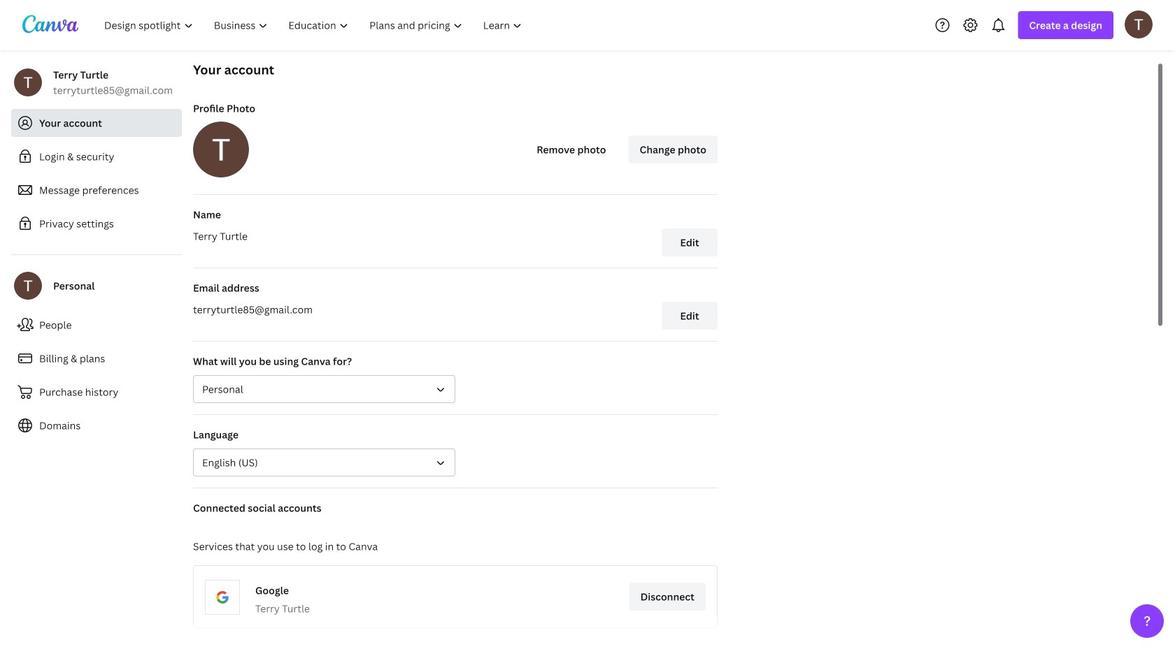 Task type: locate. For each thing, give the bounding box(es) containing it.
terry turtle image
[[1125, 10, 1153, 38]]

None button
[[193, 376, 455, 404]]

Language: English (US) button
[[193, 449, 455, 477]]



Task type: describe. For each thing, give the bounding box(es) containing it.
top level navigation element
[[95, 11, 534, 39]]



Task type: vqa. For each thing, say whether or not it's contained in the screenshot.
the Terry Turtle image
yes



